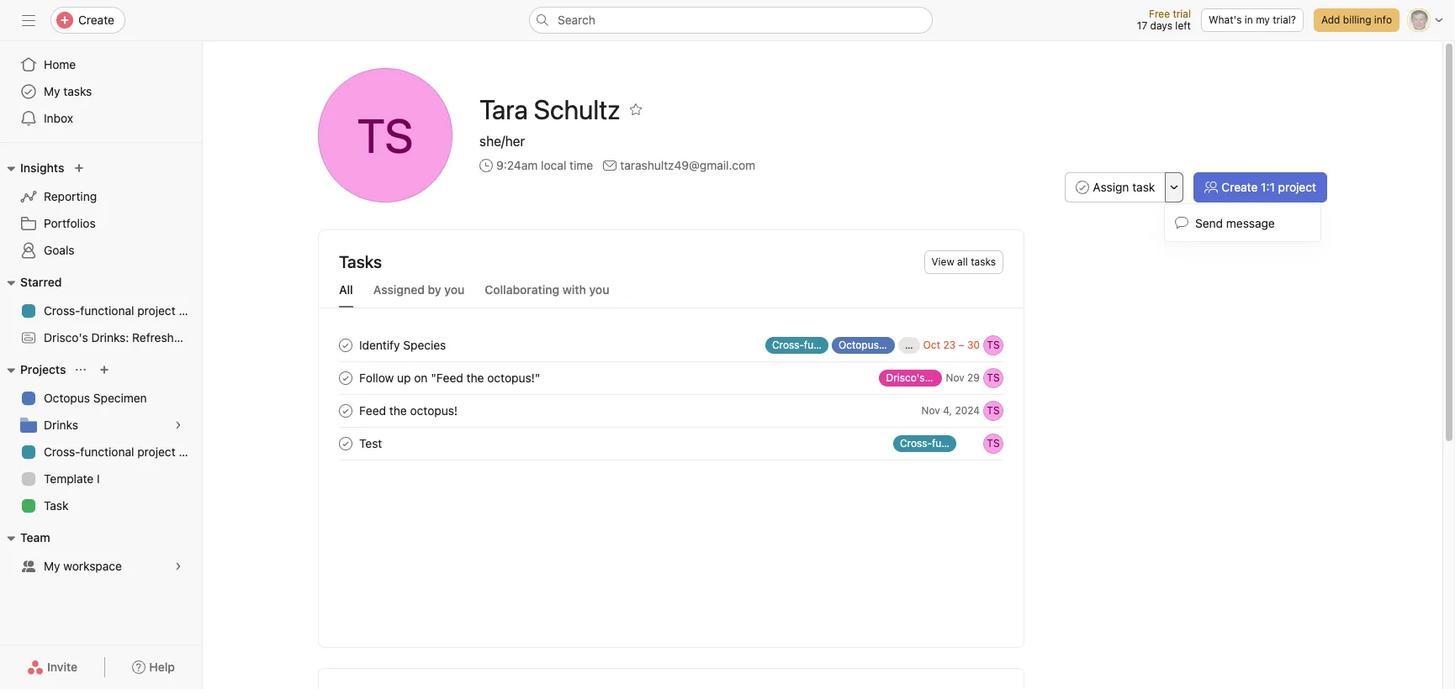 Task type: vqa. For each thing, say whether or not it's contained in the screenshot.
"Collapse task list for this group" icon corresponding to Header Recently assigned TREE GRID
no



Task type: describe. For each thing, give the bounding box(es) containing it.
search
[[558, 13, 595, 27]]

add to starred image
[[629, 103, 642, 116]]

test
[[359, 437, 382, 451]]

insights
[[20, 161, 64, 175]]

left
[[1175, 19, 1191, 32]]

time
[[570, 158, 593, 172]]

nov 29 button
[[946, 372, 980, 384]]

cross- for second cross-functional project plan link from the bottom of the page
[[44, 304, 80, 318]]

collaborating
[[485, 283, 559, 297]]

completed image for identify species
[[336, 335, 356, 355]]

teams element
[[0, 523, 202, 584]]

1 horizontal spatial octopus specimen link
[[832, 337, 929, 354]]

insights button
[[0, 158, 64, 178]]

reporting link
[[10, 183, 192, 210]]

drinks link
[[10, 412, 192, 439]]

nov 4, 2024
[[921, 405, 980, 417]]

feed the octopus!
[[359, 404, 458, 418]]

create 1:1 project
[[1222, 180, 1316, 194]]

new image
[[74, 163, 84, 173]]

tasks tabs tab list
[[319, 281, 1024, 309]]

create 1:1 project button
[[1194, 172, 1327, 203]]

see details, my workspace image
[[173, 562, 183, 572]]

help
[[149, 660, 175, 675]]

plan for second cross-functional project plan link from the top of the page
[[179, 445, 202, 459]]

team button
[[0, 528, 50, 548]]

17
[[1137, 19, 1147, 32]]

1 vertical spatial octopus specimen link
[[10, 385, 192, 412]]

global element
[[0, 41, 202, 142]]

my for my workspace
[[44, 559, 60, 574]]

inbox link
[[10, 105, 192, 132]]

trial?
[[1273, 13, 1296, 26]]

completed checkbox for test
[[336, 434, 356, 454]]

assign task
[[1093, 180, 1155, 194]]

drinks:
[[91, 331, 129, 345]]

template i
[[44, 472, 100, 486]]

up
[[397, 371, 411, 385]]

goals link
[[10, 237, 192, 264]]

message
[[1226, 216, 1275, 230]]

30
[[967, 339, 980, 352]]

2 ts button from the top
[[983, 368, 1003, 388]]

cross-functional project plan for second cross-functional project plan link from the top of the page
[[44, 445, 202, 459]]

all
[[339, 283, 353, 297]]

tara schultz
[[479, 93, 621, 125]]

drisco's drinks: refreshment recommendation link
[[10, 325, 300, 352]]

1 vertical spatial the
[[389, 404, 407, 418]]

local
[[541, 158, 566, 172]]

starred button
[[0, 273, 62, 293]]

invite button
[[16, 653, 88, 683]]

help button
[[121, 653, 186, 683]]

completed checkbox for follow up on "feed the octopus!"
[[336, 368, 356, 388]]

my workspace
[[44, 559, 122, 574]]

create button
[[50, 7, 125, 34]]

tasks
[[339, 252, 382, 272]]

add
[[1321, 13, 1340, 26]]

my
[[1256, 13, 1270, 26]]

completed image for feed
[[336, 401, 356, 421]]

29
[[967, 372, 980, 384]]

see details, drinks image
[[173, 421, 183, 431]]

projects button
[[0, 360, 66, 380]]

octopus specimen inside projects element
[[44, 391, 147, 405]]

tarashultz49@gmail.com
[[620, 158, 755, 172]]

9:24am
[[496, 158, 538, 172]]

she/her
[[479, 134, 525, 149]]

you for assigned by you
[[444, 283, 464, 297]]

inbox
[[44, 111, 73, 125]]

goals
[[44, 243, 75, 257]]

cross-functional project plan for second cross-functional project plan link from the bottom of the page
[[44, 304, 202, 318]]

task
[[44, 499, 69, 513]]

search list box
[[529, 7, 933, 34]]

starred
[[20, 275, 62, 289]]

completed checkbox for identify species
[[336, 335, 356, 355]]

reporting
[[44, 189, 97, 204]]

plan for second cross-functional project plan link from the bottom of the page
[[179, 304, 202, 318]]

4 ts button from the top
[[983, 434, 1003, 454]]

team
[[20, 531, 50, 545]]

my workspace link
[[10, 553, 192, 580]]

assigned by you
[[373, 283, 464, 297]]

portfolios link
[[10, 210, 192, 237]]

3 ts button from the top
[[983, 401, 1003, 421]]

4,
[[943, 405, 952, 417]]

feed
[[359, 404, 386, 418]]

insights element
[[0, 153, 202, 267]]

template
[[44, 472, 94, 486]]

1 horizontal spatial specimen
[[882, 339, 929, 351]]

recommendation
[[205, 331, 300, 345]]

invite
[[47, 660, 78, 675]]

more options image
[[1169, 183, 1180, 193]]

my for my tasks
[[44, 84, 60, 98]]

drisco's drinks: refreshment recommendation
[[44, 331, 300, 345]]

functional for second cross-functional project plan link from the bottom of the page
[[80, 304, 134, 318]]

"feed
[[431, 371, 463, 385]]

send
[[1195, 216, 1223, 230]]

project for second cross-functional project plan link from the top of the page
[[137, 445, 176, 459]]

drisco's for drisco's drinks: refreshment recommendation
[[44, 331, 88, 345]]

project for second cross-functional project plan link from the bottom of the page
[[137, 304, 176, 318]]



Task type: locate. For each thing, give the bounding box(es) containing it.
1 horizontal spatial create
[[1222, 180, 1258, 194]]

1 functional from the top
[[80, 304, 134, 318]]

send message link
[[1165, 208, 1321, 238]]

you right the by
[[444, 283, 464, 297]]

tasks
[[63, 84, 92, 98], [971, 256, 996, 268]]

1 vertical spatial cross-functional project plan link
[[10, 439, 202, 466]]

functional for second cross-functional project plan link from the top of the page
[[80, 445, 134, 459]]

cross- down starred
[[44, 304, 80, 318]]

cross-functional project plan link
[[10, 298, 202, 325], [10, 439, 202, 466]]

oct 23 – 30
[[923, 339, 980, 352]]

oct
[[923, 339, 940, 352]]

0 horizontal spatial specimen
[[93, 391, 147, 405]]

drisco's drinks
[[886, 371, 958, 384]]

1 horizontal spatial you
[[589, 283, 609, 297]]

1 completed checkbox from the top
[[336, 335, 356, 355]]

with
[[562, 283, 586, 297]]

drisco's down the …
[[886, 371, 925, 384]]

0 vertical spatial cross-
[[44, 304, 80, 318]]

1 completed image from the top
[[336, 335, 356, 355]]

octopus down show options, current sort, top "image"
[[44, 391, 90, 405]]

nov left 29
[[946, 372, 965, 384]]

task
[[1132, 180, 1155, 194]]

specimen
[[882, 339, 929, 351], [93, 391, 147, 405]]

9:24am local time
[[496, 158, 593, 172]]

drisco's for drisco's drinks
[[886, 371, 925, 384]]

drisco's drinks link
[[879, 370, 958, 386]]

Completed checkbox
[[336, 401, 356, 421], [336, 434, 356, 454]]

0 vertical spatial drinks
[[928, 371, 958, 384]]

my
[[44, 84, 60, 98], [44, 559, 60, 574]]

send message
[[1195, 216, 1275, 230]]

you right with
[[589, 283, 609, 297]]

1 vertical spatial specimen
[[93, 391, 147, 405]]

drinks left 29
[[928, 371, 958, 384]]

view
[[932, 256, 954, 268]]

project up 'drisco's drinks: refreshment recommendation' link at the left of the page
[[137, 304, 176, 318]]

1 horizontal spatial octopus specimen
[[838, 339, 929, 351]]

octopus specimen
[[838, 339, 929, 351], [44, 391, 147, 405]]

2 completed image from the top
[[336, 434, 356, 454]]

0 vertical spatial cross-functional project plan link
[[10, 298, 202, 325]]

functional inside starred element
[[80, 304, 134, 318]]

1 vertical spatial octopus
[[44, 391, 90, 405]]

0 vertical spatial completed image
[[336, 368, 356, 388]]

octopus specimen up drisco's drinks link
[[838, 339, 929, 351]]

1:1
[[1261, 180, 1275, 194]]

project right 1:1
[[1278, 180, 1316, 194]]

tasks down home at the left of the page
[[63, 84, 92, 98]]

collaborating with you
[[485, 283, 609, 297]]

2 cross-functional project plan link from the top
[[10, 439, 202, 466]]

plan down the see details, drinks image
[[179, 445, 202, 459]]

drisco's inside drisco's drinks link
[[886, 371, 925, 384]]

assign
[[1093, 180, 1129, 194]]

…
[[905, 339, 913, 351]]

create for create 1:1 project
[[1222, 180, 1258, 194]]

on
[[414, 371, 428, 385]]

functional inside projects element
[[80, 445, 134, 459]]

project inside button
[[1278, 180, 1316, 194]]

create for create
[[78, 13, 114, 27]]

0 horizontal spatial create
[[78, 13, 114, 27]]

1 cross-functional project plan link from the top
[[10, 298, 202, 325]]

23
[[943, 339, 956, 352]]

1 completed checkbox from the top
[[336, 401, 356, 421]]

create left 1:1
[[1222, 180, 1258, 194]]

1 vertical spatial drisco's
[[886, 371, 925, 384]]

completed checkbox left follow
[[336, 368, 356, 388]]

plan inside projects element
[[179, 445, 202, 459]]

plan up drisco's drinks: refreshment recommendation at the left of the page
[[179, 304, 202, 318]]

by
[[428, 283, 441, 297]]

0 vertical spatial drisco's
[[44, 331, 88, 345]]

1 vertical spatial completed image
[[336, 401, 356, 421]]

the right "feed
[[466, 371, 484, 385]]

0 horizontal spatial the
[[389, 404, 407, 418]]

my up inbox
[[44, 84, 60, 98]]

cross- inside starred element
[[44, 304, 80, 318]]

plan
[[179, 304, 202, 318], [179, 445, 202, 459]]

template i link
[[10, 466, 192, 493]]

1 plan from the top
[[179, 304, 202, 318]]

my inside 'global' element
[[44, 84, 60, 98]]

1 horizontal spatial nov
[[946, 372, 965, 384]]

completed checkbox left test
[[336, 434, 356, 454]]

task link
[[10, 493, 192, 520]]

drisco's up show options, current sort, top "image"
[[44, 331, 88, 345]]

1 ts button from the top
[[983, 335, 1003, 355]]

ts button
[[983, 335, 1003, 355], [983, 368, 1003, 388], [983, 401, 1003, 421], [983, 434, 1003, 454]]

2024
[[955, 405, 980, 417]]

what's in my trial? button
[[1201, 8, 1304, 32]]

specimen inside projects element
[[93, 391, 147, 405]]

ts
[[357, 108, 413, 163], [987, 339, 1000, 351], [987, 371, 1000, 384], [987, 404, 1000, 417], [987, 437, 1000, 450]]

cross- up template
[[44, 445, 80, 459]]

identify
[[359, 338, 400, 352]]

search button
[[529, 7, 933, 34]]

create inside popup button
[[78, 13, 114, 27]]

nov 29
[[946, 372, 980, 384]]

follow up on "feed the octopus!"
[[359, 371, 540, 385]]

0 vertical spatial octopus specimen link
[[832, 337, 929, 354]]

octopus inside projects element
[[44, 391, 90, 405]]

completed image left "feed"
[[336, 401, 356, 421]]

cross-functional project plan
[[44, 304, 202, 318], [44, 445, 202, 459]]

1 vertical spatial completed image
[[336, 434, 356, 454]]

0 vertical spatial project
[[1278, 180, 1316, 194]]

my tasks
[[44, 84, 92, 98]]

functional up 'drinks:'
[[80, 304, 134, 318]]

portfolios
[[44, 216, 96, 230]]

home link
[[10, 51, 192, 78]]

nov left 4,
[[921, 405, 940, 417]]

cross-functional project plan down drinks link
[[44, 445, 202, 459]]

projects
[[20, 363, 66, 377]]

my down team
[[44, 559, 60, 574]]

the right "feed"
[[389, 404, 407, 418]]

nov 4, 2024 button
[[921, 405, 980, 417]]

0 vertical spatial nov
[[946, 372, 965, 384]]

1 vertical spatial completed checkbox
[[336, 434, 356, 454]]

1 horizontal spatial tasks
[[971, 256, 996, 268]]

–
[[958, 339, 964, 352]]

Completed checkbox
[[336, 335, 356, 355], [336, 368, 356, 388]]

1 horizontal spatial drinks
[[928, 371, 958, 384]]

species
[[403, 338, 446, 352]]

0 vertical spatial functional
[[80, 304, 134, 318]]

0 horizontal spatial octopus
[[44, 391, 90, 405]]

tasks right all on the top of the page
[[971, 256, 996, 268]]

1 horizontal spatial drisco's
[[886, 371, 925, 384]]

completed image
[[336, 335, 356, 355], [336, 434, 356, 454]]

1 vertical spatial tasks
[[971, 256, 996, 268]]

2 you from the left
[[589, 283, 609, 297]]

plan inside starred element
[[179, 304, 202, 318]]

what's
[[1209, 13, 1242, 26]]

0 vertical spatial specimen
[[882, 339, 929, 351]]

projects element
[[0, 355, 202, 523]]

2 my from the top
[[44, 559, 60, 574]]

trial
[[1173, 8, 1191, 20]]

nov
[[946, 372, 965, 384], [921, 405, 940, 417]]

0 vertical spatial octopus specimen
[[838, 339, 929, 351]]

project down the see details, drinks image
[[137, 445, 176, 459]]

completed image left follow
[[336, 368, 356, 388]]

1 vertical spatial functional
[[80, 445, 134, 459]]

info
[[1374, 13, 1392, 26]]

0 vertical spatial cross-functional project plan
[[44, 304, 202, 318]]

octopus!
[[410, 404, 458, 418]]

cross- for second cross-functional project plan link from the top of the page
[[44, 445, 80, 459]]

0 horizontal spatial drinks
[[44, 418, 78, 432]]

cross-functional project plan up 'drinks:'
[[44, 304, 202, 318]]

create inside button
[[1222, 180, 1258, 194]]

project inside starred element
[[137, 304, 176, 318]]

1 you from the left
[[444, 283, 464, 297]]

completed image
[[336, 368, 356, 388], [336, 401, 356, 421]]

cross-functional project plan link up i
[[10, 439, 202, 466]]

cross-
[[44, 304, 80, 318], [44, 445, 80, 459]]

1 cross-functional project plan from the top
[[44, 304, 202, 318]]

completed checkbox left "feed"
[[336, 401, 356, 421]]

2 vertical spatial project
[[137, 445, 176, 459]]

cross-functional project plan inside projects element
[[44, 445, 202, 459]]

you
[[444, 283, 464, 297], [589, 283, 609, 297]]

tasks inside 'global' element
[[63, 84, 92, 98]]

create up home link
[[78, 13, 114, 27]]

2 completed checkbox from the top
[[336, 434, 356, 454]]

2 completed checkbox from the top
[[336, 368, 356, 388]]

workspace
[[63, 559, 122, 574]]

1 vertical spatial completed checkbox
[[336, 368, 356, 388]]

assign task button
[[1065, 172, 1166, 203]]

all
[[957, 256, 968, 268]]

cross- inside projects element
[[44, 445, 80, 459]]

0 horizontal spatial octopus specimen
[[44, 391, 147, 405]]

2 completed image from the top
[[336, 401, 356, 421]]

0 vertical spatial completed image
[[336, 335, 356, 355]]

2 cross-functional project plan from the top
[[44, 445, 202, 459]]

0 vertical spatial the
[[466, 371, 484, 385]]

free
[[1149, 8, 1170, 20]]

1 vertical spatial drinks
[[44, 418, 78, 432]]

view all tasks button
[[924, 251, 1003, 274]]

0 vertical spatial my
[[44, 84, 60, 98]]

nov for nov 4, 2024
[[921, 405, 940, 417]]

2 functional from the top
[[80, 445, 134, 459]]

tarashultz49@gmail.com link
[[620, 156, 755, 175]]

0 vertical spatial create
[[78, 13, 114, 27]]

1 cross- from the top
[[44, 304, 80, 318]]

cross-functional project plan link up 'drinks:'
[[10, 298, 202, 325]]

refreshment
[[132, 331, 202, 345]]

2 cross- from the top
[[44, 445, 80, 459]]

0 vertical spatial octopus
[[838, 339, 879, 351]]

1 vertical spatial create
[[1222, 180, 1258, 194]]

drisco's inside 'drisco's drinks: refreshment recommendation' link
[[44, 331, 88, 345]]

octopus!"
[[487, 371, 540, 385]]

1 my from the top
[[44, 84, 60, 98]]

add billing info button
[[1314, 8, 1400, 32]]

completed checkbox left identify
[[336, 335, 356, 355]]

0 horizontal spatial tasks
[[63, 84, 92, 98]]

view all tasks
[[932, 256, 996, 268]]

create
[[78, 13, 114, 27], [1222, 180, 1258, 194]]

nov for nov 29
[[946, 372, 965, 384]]

new project or portfolio image
[[100, 365, 110, 375]]

1 vertical spatial octopus specimen
[[44, 391, 147, 405]]

octopus left the …
[[838, 339, 879, 351]]

0 vertical spatial completed checkbox
[[336, 401, 356, 421]]

starred element
[[0, 267, 300, 355]]

tasks inside button
[[971, 256, 996, 268]]

specimen down new project or portfolio image
[[93, 391, 147, 405]]

functional down drinks link
[[80, 445, 134, 459]]

0 horizontal spatial nov
[[921, 405, 940, 417]]

1 vertical spatial plan
[[179, 445, 202, 459]]

drinks inside projects element
[[44, 418, 78, 432]]

octopus
[[838, 339, 879, 351], [44, 391, 90, 405]]

home
[[44, 57, 76, 71]]

completed checkbox for feed the octopus!
[[336, 401, 356, 421]]

octopus specimen up drinks link
[[44, 391, 147, 405]]

you for collaborating with you
[[589, 283, 609, 297]]

1 vertical spatial cross-
[[44, 445, 80, 459]]

0 horizontal spatial drisco's
[[44, 331, 88, 345]]

0 vertical spatial plan
[[179, 304, 202, 318]]

1 vertical spatial project
[[137, 304, 176, 318]]

completed image for follow
[[336, 368, 356, 388]]

octopus specimen link up drisco's drinks link
[[832, 337, 929, 354]]

octopus specimen link
[[832, 337, 929, 354], [10, 385, 192, 412]]

drinks up template
[[44, 418, 78, 432]]

the
[[466, 371, 484, 385], [389, 404, 407, 418]]

octopus specimen link down new project or portfolio image
[[10, 385, 192, 412]]

cross-functional project plan inside starred element
[[44, 304, 202, 318]]

0 horizontal spatial octopus specimen link
[[10, 385, 192, 412]]

days
[[1150, 19, 1172, 32]]

1 vertical spatial nov
[[921, 405, 940, 417]]

completed image left identify
[[336, 335, 356, 355]]

specimen up drisco's drinks link
[[882, 339, 929, 351]]

completed image left test
[[336, 434, 356, 454]]

0 vertical spatial tasks
[[63, 84, 92, 98]]

1 vertical spatial my
[[44, 559, 60, 574]]

1 completed image from the top
[[336, 368, 356, 388]]

1 vertical spatial cross-functional project plan
[[44, 445, 202, 459]]

1 horizontal spatial the
[[466, 371, 484, 385]]

0 vertical spatial completed checkbox
[[336, 335, 356, 355]]

hide sidebar image
[[22, 13, 35, 27]]

identify species
[[359, 338, 446, 352]]

billing
[[1343, 13, 1371, 26]]

i
[[97, 472, 100, 486]]

1 horizontal spatial octopus
[[838, 339, 879, 351]]

completed image for test
[[336, 434, 356, 454]]

2 plan from the top
[[179, 445, 202, 459]]

my inside teams element
[[44, 559, 60, 574]]

in
[[1245, 13, 1253, 26]]

0 horizontal spatial you
[[444, 283, 464, 297]]

show options, current sort, top image
[[76, 365, 86, 375]]



